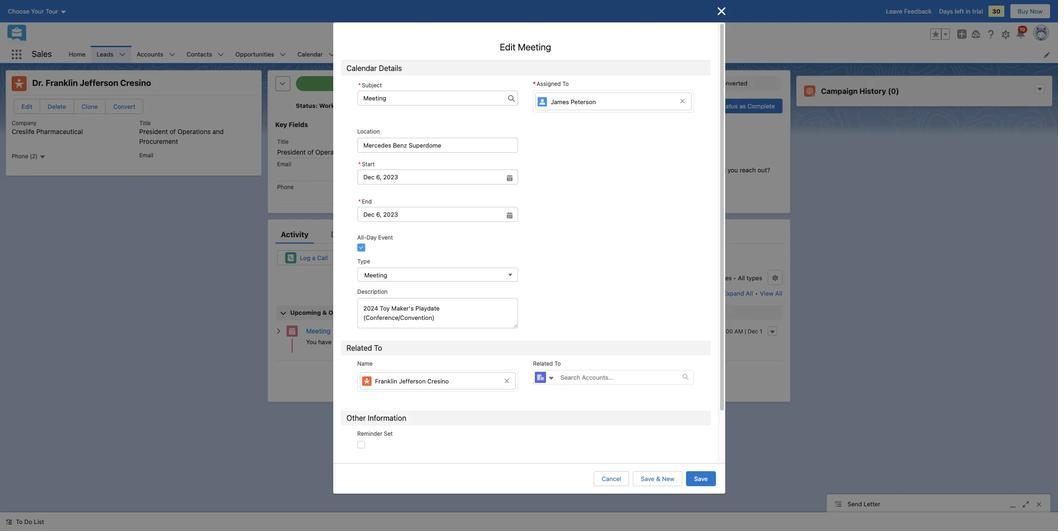 Task type: locate. For each thing, give the bounding box(es) containing it.
0 horizontal spatial procurement
[[139, 137, 178, 145]]

0 horizontal spatial your
[[561, 175, 574, 183]]

1 horizontal spatial list item
[[526, 46, 638, 63]]

1 horizontal spatial cresino
[[428, 377, 449, 385]]

1 vertical spatial calendar
[[347, 64, 377, 72]]

0 vertical spatial procurement
[[139, 137, 178, 145]]

and
[[213, 128, 224, 135], [351, 148, 362, 156], [516, 368, 527, 376]]

related for related to
[[533, 360, 553, 367]]

details
[[379, 64, 402, 72], [331, 230, 354, 239]]

1 horizontal spatial calendar
[[347, 64, 377, 72]]

edit inside button
[[21, 103, 32, 110]]

* start
[[359, 161, 375, 168]]

list item up calendar details
[[341, 46, 380, 63]]

calendar inside list item
[[298, 50, 323, 58]]

details left all-
[[331, 230, 354, 239]]

reminder
[[358, 430, 383, 437]]

no
[[427, 368, 435, 376]]

title for title
[[277, 138, 289, 145]]

all-day event
[[358, 234, 393, 241]]

& inside save & new button
[[657, 475, 661, 483]]

status right mark
[[720, 102, 738, 110]]

other information
[[347, 414, 407, 422]]

out?
[[758, 166, 771, 174]]

meeting up have
[[306, 327, 331, 335]]

0 vertical spatial related
[[347, 344, 372, 352]]

1 vertical spatial title
[[277, 138, 289, 145]]

meeting up description
[[365, 271, 388, 279]]

filters:
[[650, 274, 669, 282]]

working
[[319, 102, 344, 109]]

1 vertical spatial of
[[308, 148, 314, 156]]

left
[[955, 7, 965, 15]]

title inside title president of operations and procurement
[[139, 120, 151, 127]]

1 vertical spatial operations
[[316, 148, 349, 156]]

lead image
[[12, 76, 27, 91]]

0 horizontal spatial status
[[296, 102, 316, 109]]

* for * end
[[359, 198, 361, 205]]

1 vertical spatial &
[[657, 475, 661, 483]]

1 horizontal spatial edit
[[500, 42, 516, 52]]

0 vertical spatial edit
[[500, 42, 516, 52]]

cresino up convert button
[[120, 78, 151, 88]]

reach
[[740, 166, 757, 174]]

home
[[69, 50, 85, 58]]

1 horizontal spatial jefferson
[[399, 377, 426, 385]]

1 vertical spatial email
[[277, 161, 291, 168]]

example,
[[640, 166, 666, 174]]

0 horizontal spatial save
[[641, 475, 655, 483]]

related to up marked
[[533, 360, 561, 367]]

& inside upcoming & overdue dropdown button
[[323, 309, 327, 316]]

& for save
[[657, 475, 661, 483]]

1 vertical spatial and
[[351, 148, 362, 156]]

1 vertical spatial as
[[568, 368, 574, 376]]

* left end
[[359, 198, 361, 205]]

0 vertical spatial calendar
[[298, 50, 323, 58]]

convert button
[[105, 99, 144, 114]]

1 vertical spatial meeting
[[365, 271, 388, 279]]

0 vertical spatial title
[[139, 120, 151, 127]]

email up phone
[[277, 161, 291, 168]]

types
[[747, 274, 763, 282]]

1 horizontal spatial a
[[556, 166, 559, 174]]

overdue
[[329, 309, 354, 316]]

inverse image
[[716, 6, 728, 17]]

buy now button
[[1011, 4, 1051, 19]]

group
[[931, 28, 951, 40], [358, 158, 518, 185], [358, 196, 518, 222]]

1 horizontal spatial as
[[740, 102, 747, 110]]

* left subject
[[359, 82, 361, 89]]

your up pitch?) at the top right of the page
[[585, 166, 598, 174]]

0 horizontal spatial list item
[[341, 46, 380, 63]]

1 vertical spatial procurement
[[364, 148, 403, 156]]

0 vertical spatial jefferson
[[80, 78, 118, 88]]

0 horizontal spatial jefferson
[[80, 78, 118, 88]]

as inside button
[[740, 102, 747, 110]]

cresino down past
[[428, 377, 449, 385]]

subject
[[362, 82, 382, 89]]

call
[[317, 254, 328, 262]]

* for *
[[533, 80, 536, 87]]

trial
[[973, 7, 984, 15]]

None text field
[[358, 91, 518, 106], [358, 170, 518, 185], [358, 207, 518, 222], [358, 91, 518, 106], [358, 170, 518, 185], [358, 207, 518, 222]]

franklin right dr.
[[46, 78, 78, 88]]

home link
[[63, 46, 91, 63]]

event
[[378, 234, 393, 241]]

0 horizontal spatial operations
[[178, 128, 211, 135]]

meeting up path options list box
[[518, 42, 552, 52]]

| right viewed
[[585, 51, 587, 58]]

0 horizontal spatial &
[[323, 309, 327, 316]]

key fields
[[275, 121, 308, 128]]

day
[[367, 234, 377, 241]]

1 horizontal spatial title
[[277, 138, 289, 145]]

* left assigned
[[533, 80, 536, 87]]

email down title president of operations and procurement
[[139, 152, 153, 159]]

2 horizontal spatial meeting
[[518, 42, 552, 52]]

related up name
[[347, 344, 372, 352]]

0 horizontal spatial related to
[[347, 344, 382, 352]]

1 horizontal spatial and
[[351, 148, 362, 156]]

a left plan
[[556, 166, 559, 174]]

days left in trial
[[940, 7, 984, 15]]

1 horizontal spatial meeting
[[365, 271, 388, 279]]

1 vertical spatial franklin
[[375, 377, 398, 385]]

details up subject
[[379, 64, 402, 72]]

past
[[437, 368, 449, 376]]

meeting link
[[306, 327, 331, 335]]

2 horizontal spatial and
[[516, 368, 527, 376]]

upcoming
[[290, 309, 321, 316]]

name
[[358, 360, 373, 367]]

calendar
[[298, 50, 323, 58], [347, 64, 377, 72]]

0 vertical spatial franklin
[[46, 78, 78, 88]]

jefferson
[[80, 78, 118, 88], [399, 377, 426, 385]]

related to for edit meeting
[[347, 344, 382, 352]]

0 vertical spatial related to
[[347, 344, 382, 352]]

meeting inside popup button
[[365, 271, 388, 279]]

save for save & new
[[641, 475, 655, 483]]

1 vertical spatial cresino
[[428, 377, 449, 385]]

all
[[671, 274, 678, 282], [698, 274, 705, 282], [738, 274, 746, 282], [746, 290, 754, 297], [776, 290, 783, 297]]

status : working
[[296, 102, 344, 109]]

franklin jefferson cresino
[[375, 377, 449, 385]]

jefferson up information
[[399, 377, 426, 385]]

1 horizontal spatial email
[[277, 161, 291, 168]]

edit for edit meeting
[[500, 42, 516, 52]]

1 vertical spatial jefferson
[[399, 377, 426, 385]]

1 vertical spatial related to
[[533, 360, 561, 367]]

list item up the assigned to
[[526, 46, 638, 63]]

0 horizontal spatial title
[[139, 120, 151, 127]]

all right view on the right bottom
[[776, 290, 783, 297]]

2 vertical spatial meeting
[[306, 327, 331, 335]]

upcoming & overdue button
[[276, 305, 783, 320]]

you
[[306, 338, 317, 346]]

1 vertical spatial edit
[[21, 103, 32, 110]]

0 vertical spatial email
[[139, 152, 153, 159]]

1 horizontal spatial related
[[533, 360, 553, 367]]

save right 'new'
[[695, 475, 708, 483]]

1 horizontal spatial franklin
[[375, 377, 398, 385]]

to up marked
[[555, 360, 561, 367]]

save left 'new'
[[641, 475, 655, 483]]

* for * start
[[359, 161, 361, 168]]

franklin up information
[[375, 377, 398, 385]]

save inside save button
[[695, 475, 708, 483]]

1 horizontal spatial procurement
[[364, 148, 403, 156]]

0 vertical spatial |
[[585, 51, 587, 58]]

0 vertical spatial cresino
[[120, 78, 151, 88]]

edit button
[[14, 99, 40, 114]]

title down key
[[277, 138, 289, 145]]

0 horizontal spatial president
[[139, 128, 168, 135]]

assigned to
[[537, 80, 569, 87]]

to
[[563, 80, 569, 87], [374, 344, 382, 352], [555, 360, 561, 367], [16, 518, 23, 525]]

leave feedback link
[[887, 7, 932, 15]]

0 vertical spatial your
[[585, 166, 598, 174]]

0 horizontal spatial related
[[347, 344, 372, 352]]

event image
[[287, 326, 298, 337]]

list item
[[341, 46, 380, 63], [526, 46, 638, 63]]

* left start
[[359, 161, 361, 168]]

0 horizontal spatial edit
[[21, 103, 32, 110]]

your
[[585, 166, 598, 174], [561, 175, 574, 183]]

| right am
[[745, 328, 747, 335]]

1 list item from the left
[[341, 46, 380, 63]]

0 vertical spatial a
[[556, 166, 559, 174]]

1 horizontal spatial operations
[[316, 148, 349, 156]]

type
[[358, 258, 370, 265]]

0 vertical spatial operations
[[178, 128, 211, 135]]

0 horizontal spatial and
[[213, 128, 224, 135]]

calendar for calendar details
[[347, 64, 377, 72]]

* left recently
[[532, 51, 535, 58]]

1 save from the left
[[641, 475, 655, 483]]

& left 'new'
[[657, 475, 661, 483]]

accounts image
[[535, 372, 547, 383]]

1 vertical spatial group
[[358, 158, 518, 185]]

accounts link
[[131, 46, 169, 63]]

save
[[641, 475, 655, 483], [695, 475, 708, 483]]

a right 'log'
[[312, 254, 316, 262]]

save inside save & new button
[[641, 475, 655, 483]]

jefferson up clone at the top
[[80, 78, 118, 88]]

tasks
[[528, 368, 543, 376]]

related for edit meeting
[[347, 344, 372, 352]]

send
[[848, 500, 863, 508]]

procurement
[[139, 137, 178, 145], [364, 148, 403, 156]]

text default image
[[1037, 86, 1044, 92], [548, 375, 555, 382], [6, 519, 12, 525]]

0 vertical spatial &
[[323, 309, 327, 316]]

now
[[1031, 7, 1044, 15]]

0 horizontal spatial meeting
[[306, 327, 331, 335]]

activity.
[[451, 368, 473, 376]]

procurement inside title president of operations and procurement
[[139, 137, 178, 145]]

to left do
[[16, 518, 23, 525]]

cresino
[[120, 78, 151, 88], [428, 377, 449, 385]]

search... button
[[422, 27, 608, 42]]

* for * recently viewed | products
[[532, 51, 535, 58]]

expand
[[724, 290, 745, 297]]

president down convert button
[[139, 128, 168, 135]]

your down plan
[[561, 175, 574, 183]]

title down convert button
[[139, 120, 151, 127]]

all left the types
[[738, 274, 746, 282]]

0 horizontal spatial calendar
[[298, 50, 323, 58]]

0 horizontal spatial a
[[312, 254, 316, 262]]

president down "key fields"
[[277, 148, 306, 156]]

1 vertical spatial text default image
[[548, 375, 555, 382]]

0 horizontal spatial text default image
[[6, 519, 12, 525]]

and inside title president of operations and procurement
[[213, 128, 224, 135]]

to do list button
[[0, 512, 50, 531]]

2 list item from the left
[[526, 46, 638, 63]]

0 horizontal spatial franklin
[[46, 78, 78, 88]]

a
[[556, 166, 559, 174], [312, 254, 316, 262]]

2 vertical spatial text default image
[[6, 519, 12, 525]]

1 horizontal spatial save
[[695, 475, 708, 483]]

opportunities list item
[[230, 46, 292, 63]]

operations inside title president of operations and procurement
[[178, 128, 211, 135]]

campaign history (0)
[[822, 87, 900, 95]]

complete
[[748, 102, 776, 110]]

related to up name
[[347, 344, 382, 352]]

• up expand
[[734, 274, 737, 282]]

view
[[761, 290, 774, 297]]

to right upcoming
[[374, 344, 382, 352]]

james peterson link
[[536, 92, 692, 110]]

0 vertical spatial as
[[740, 102, 747, 110]]

event
[[372, 338, 387, 346]]

time
[[680, 274, 692, 282]]

1 horizontal spatial related to
[[533, 360, 561, 367]]

0 horizontal spatial of
[[170, 128, 176, 135]]

2 horizontal spatial text default image
[[1037, 86, 1044, 92]]

1 horizontal spatial &
[[657, 475, 661, 483]]

make
[[539, 166, 554, 174]]

1 vertical spatial details
[[331, 230, 354, 239]]

calendar details
[[347, 64, 402, 72]]

text default image inside to do list button
[[6, 519, 12, 525]]

information
[[368, 414, 407, 422]]

days
[[940, 7, 954, 15]]

1 vertical spatial |
[[745, 328, 747, 335]]

a inside button
[[312, 254, 316, 262]]

quotes list item
[[482, 46, 526, 63]]

as left complete
[[740, 102, 747, 110]]

0 vertical spatial of
[[170, 128, 176, 135]]

of inside title president of operations and procurement
[[170, 128, 176, 135]]

related up "tasks"
[[533, 360, 553, 367]]

a for log
[[312, 254, 316, 262]]

list item containing *
[[526, 46, 638, 63]]

1 horizontal spatial details
[[379, 64, 402, 72]]

1 horizontal spatial your
[[585, 166, 598, 174]]

0 horizontal spatial as
[[568, 368, 574, 376]]

as
[[740, 102, 747, 110], [568, 368, 574, 376]]

assigned
[[537, 80, 561, 87]]

1 vertical spatial related
[[533, 360, 553, 367]]

all right expand
[[746, 290, 754, 297]]

2 save from the left
[[695, 475, 708, 483]]

1 horizontal spatial status
[[720, 102, 738, 110]]

contacts link
[[181, 46, 218, 63]]

0 vertical spatial president
[[139, 128, 168, 135]]

0 horizontal spatial |
[[585, 51, 587, 58]]

status
[[296, 102, 316, 109], [720, 102, 738, 110]]

upcoming
[[342, 338, 370, 346]]

& left the overdue
[[323, 309, 327, 316]]

1 vertical spatial a
[[312, 254, 316, 262]]

• right time
[[694, 274, 697, 282]]

leads link
[[91, 46, 119, 63]]

end
[[362, 198, 372, 205]]

a inside make a plan for your outreach (for example, how many times will you reach out? what's your pitch?)
[[556, 166, 559, 174]]

meetings
[[489, 368, 515, 376]]

• expand all • view all
[[717, 290, 783, 297]]

operations
[[178, 128, 211, 135], [316, 148, 349, 156]]

* inside list item
[[532, 51, 535, 58]]

(for
[[627, 166, 638, 174]]

status up fields
[[296, 102, 316, 109]]

1 vertical spatial your
[[561, 175, 574, 183]]

list
[[63, 46, 1059, 63]]

0 horizontal spatial email
[[139, 152, 153, 159]]

leave
[[887, 7, 903, 15]]

tab list
[[275, 225, 783, 244]]

done
[[576, 368, 590, 376]]

1 horizontal spatial president
[[277, 148, 306, 156]]

have
[[318, 338, 332, 346]]

all left time
[[671, 274, 678, 282]]

as left done
[[568, 368, 574, 376]]

0 horizontal spatial details
[[331, 230, 354, 239]]



Task type: describe. For each thing, give the bounding box(es) containing it.
activity link
[[281, 225, 309, 244]]

leads
[[97, 50, 114, 58]]

franklin jefferson cresino link
[[360, 372, 516, 390]]

text default image
[[683, 374, 689, 380]]

for
[[575, 166, 583, 174]]

dr. franklin jefferson cresino
[[32, 78, 151, 88]]

viewed
[[563, 51, 583, 58]]

title for title president of operations and procurement
[[139, 120, 151, 127]]

Related To text field
[[555, 370, 683, 384]]

outreach
[[599, 166, 625, 174]]

an
[[333, 338, 340, 346]]

show
[[592, 368, 607, 376]]

company creslife pharmaceutical
[[12, 120, 83, 135]]

• left expand
[[719, 290, 722, 297]]

calendar list item
[[292, 46, 341, 63]]

to inside to do list button
[[16, 518, 23, 525]]

clone button
[[74, 99, 106, 114]]

reminder set
[[358, 430, 393, 437]]

cancel button
[[594, 471, 630, 486]]

& for upcoming
[[323, 309, 327, 316]]

title president of operations and procurement
[[139, 120, 224, 145]]

times
[[700, 166, 715, 174]]

meeting button
[[358, 268, 518, 282]]

opportunities
[[236, 50, 274, 58]]

* for * subject
[[359, 82, 361, 89]]

meeting for meeting popup button
[[365, 271, 388, 279]]

past
[[475, 368, 487, 376]]

contacts list item
[[181, 46, 230, 63]]

history
[[860, 87, 887, 95]]

peterson
[[571, 98, 596, 105]]

james peterson
[[551, 98, 596, 105]]

1
[[760, 328, 763, 335]]

calendar for calendar
[[298, 50, 323, 58]]

upcoming & overdue
[[290, 309, 354, 316]]

edit for edit
[[21, 103, 32, 110]]

no past activity. past meetings and tasks marked as done show up here.
[[427, 368, 631, 376]]

log a call button
[[277, 250, 336, 265]]

related to for related to
[[533, 360, 561, 367]]

feedback
[[905, 7, 932, 15]]

tab list containing activity
[[275, 225, 783, 244]]

james
[[551, 98, 570, 105]]

sales
[[32, 49, 52, 59]]

activities
[[707, 274, 732, 282]]

0 vertical spatial group
[[931, 28, 951, 40]]

2 vertical spatial and
[[516, 368, 527, 376]]

path options list box
[[296, 76, 783, 91]]

quotes link
[[482, 46, 514, 63]]

(0)
[[889, 87, 900, 95]]

what's
[[539, 175, 559, 183]]

leads list item
[[91, 46, 131, 63]]

new
[[663, 475, 675, 483]]

you
[[728, 166, 739, 174]]

president inside title president of operations and procurement
[[139, 128, 168, 135]]

to do list
[[16, 518, 44, 525]]

save for save
[[695, 475, 708, 483]]

cancel
[[602, 475, 622, 483]]

letter
[[864, 500, 881, 508]]

2 vertical spatial group
[[358, 196, 518, 222]]

phone
[[277, 183, 294, 190]]

log
[[300, 254, 311, 262]]

clone
[[82, 103, 98, 110]]

11:00
[[720, 328, 733, 335]]

save & new button
[[633, 471, 683, 486]]

Description text field
[[358, 298, 518, 328]]

products
[[589, 51, 614, 58]]

0 vertical spatial details
[[379, 64, 402, 72]]

buy now
[[1019, 7, 1044, 15]]

30
[[993, 7, 1001, 15]]

other
[[347, 414, 366, 422]]

0 horizontal spatial cresino
[[120, 78, 151, 88]]

send letter link
[[828, 495, 1051, 515]]

do
[[24, 518, 32, 525]]

how
[[668, 166, 681, 174]]

list containing home
[[63, 46, 1059, 63]]

• left view on the right bottom
[[756, 290, 758, 297]]

start
[[362, 161, 375, 168]]

jefferson inside franklin jefferson cresino link
[[399, 377, 426, 385]]

1 vertical spatial president
[[277, 148, 306, 156]]

meeting for meeting link
[[306, 327, 331, 335]]

status inside button
[[720, 102, 738, 110]]

accounts list item
[[131, 46, 181, 63]]

a for make
[[556, 166, 559, 174]]

dec
[[748, 328, 759, 335]]

log a call
[[300, 254, 328, 262]]

convert
[[113, 103, 136, 110]]

Location text field
[[358, 138, 518, 153]]

1 horizontal spatial text default image
[[548, 375, 555, 382]]

11:00 am | dec 1
[[720, 328, 763, 335]]

buy
[[1019, 7, 1029, 15]]

view all link
[[760, 286, 783, 301]]

All-Day Event checkbox
[[358, 244, 365, 251]]

edit meeting
[[500, 42, 552, 52]]

creslife
[[12, 128, 35, 135]]

* end
[[359, 198, 372, 205]]

all-
[[358, 234, 367, 241]]

mark status as complete button
[[686, 99, 783, 114]]

quotes
[[488, 50, 508, 58]]

plan
[[561, 166, 573, 174]]

list
[[34, 518, 44, 525]]

to right assigned
[[563, 80, 569, 87]]

company
[[12, 120, 37, 127]]

| inside list
[[585, 51, 587, 58]]

opportunities link
[[230, 46, 280, 63]]

1 horizontal spatial of
[[308, 148, 314, 156]]

franklin inside franklin jefferson cresino link
[[375, 377, 398, 385]]

* subject
[[359, 82, 382, 89]]

leave feedback
[[887, 7, 932, 15]]

activity
[[281, 230, 309, 239]]

details link
[[331, 225, 354, 244]]

0 vertical spatial meeting
[[518, 42, 552, 52]]

set
[[384, 430, 393, 437]]

search...
[[440, 30, 465, 38]]

make a plan for your outreach (for example, how many times will you reach out? what's your pitch?)
[[539, 166, 771, 183]]

fields
[[289, 121, 308, 128]]

* recently viewed | products
[[532, 51, 614, 58]]

will
[[717, 166, 726, 174]]

save button
[[687, 471, 716, 486]]

many
[[682, 166, 698, 174]]

pharmaceutical
[[36, 128, 83, 135]]

in
[[966, 7, 971, 15]]

am
[[735, 328, 744, 335]]

:
[[316, 102, 318, 109]]

all right time
[[698, 274, 705, 282]]



Task type: vqa. For each thing, say whether or not it's contained in the screenshot.
deeper
no



